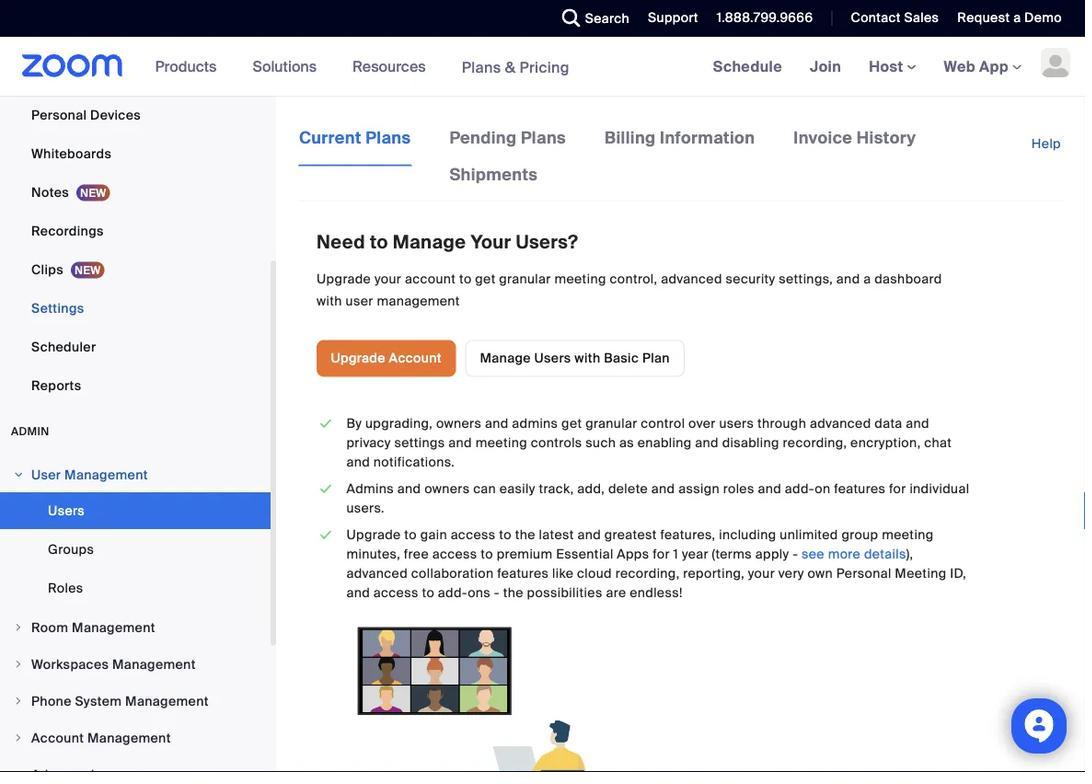 Task type: describe. For each thing, give the bounding box(es) containing it.
shipments link
[[449, 163, 539, 202]]

plans for pending plans
[[521, 127, 566, 148]]

see
[[802, 545, 825, 563]]

disabling
[[722, 434, 779, 451]]

recordings link
[[0, 213, 271, 249]]

assign
[[679, 480, 720, 497]]

billing
[[605, 127, 656, 148]]

contact sales
[[851, 9, 939, 26]]

and up chat
[[906, 415, 930, 432]]

workspaces management
[[31, 656, 196, 673]]

gain
[[420, 526, 447, 543]]

users link
[[0, 492, 271, 529]]

with inside "button"
[[575, 350, 601, 367]]

to up 'free' at the bottom of page
[[404, 526, 417, 543]]

and inside upgrade your account to get granular meeting control, advanced security settings, and a dashboard with user management
[[837, 271, 860, 288]]

dashboard
[[875, 271, 942, 288]]

upgrade account button
[[317, 340, 456, 377]]

demo
[[1025, 9, 1062, 26]]

scheduler link
[[0, 329, 271, 365]]

phone system management menu item
[[0, 684, 271, 719]]

greatest
[[605, 526, 657, 543]]

join
[[810, 57, 841, 76]]

advanced inside ), advanced collaboration features like cloud recording, reporting, your very own personal meeting id, and access to add-ons - the possibilities are endless!
[[346, 565, 408, 582]]

whiteboards link
[[0, 135, 271, 172]]

right image for workspaces management
[[13, 659, 24, 670]]

clips link
[[0, 251, 271, 288]]

personal devices link
[[0, 97, 271, 133]]

manage users with basic plan
[[480, 350, 670, 367]]

by
[[346, 415, 362, 432]]

0 vertical spatial a
[[1014, 9, 1021, 26]]

privacy
[[346, 434, 391, 451]]

individual
[[910, 480, 970, 497]]

like
[[552, 565, 574, 582]]

upgrading,
[[365, 415, 433, 432]]

controls
[[531, 434, 582, 451]]

very
[[779, 565, 804, 582]]

over
[[689, 415, 716, 432]]

manage users with basic plan button
[[465, 340, 685, 377]]

add- inside admins and owners can easily track, add, delete and assign roles and add-on features for individual users.
[[785, 480, 815, 497]]

workspaces
[[31, 656, 109, 673]]

endless!
[[630, 584, 683, 601]]

management for account management
[[87, 729, 171, 747]]

to left premium
[[481, 545, 493, 563]]

clips
[[31, 261, 63, 278]]

see more details link
[[802, 545, 906, 563]]

billing information
[[605, 127, 755, 148]]

schedule
[[713, 57, 782, 76]]

control
[[641, 415, 685, 432]]

schedule link
[[699, 37, 796, 96]]

owners for and
[[436, 415, 482, 432]]

sales
[[904, 9, 939, 26]]

admins
[[512, 415, 558, 432]]

history
[[857, 127, 916, 148]]

chat
[[924, 434, 952, 451]]

search
[[585, 10, 630, 27]]

pending plans
[[450, 127, 566, 148]]

roles link
[[0, 570, 271, 607]]

management down workspaces management menu item
[[125, 693, 209, 710]]

(terms
[[712, 545, 752, 563]]

to inside upgrade your account to get granular meeting control, advanced security settings, and a dashboard with user management
[[459, 271, 472, 288]]

features inside ), advanced collaboration features like cloud recording, reporting, your very own personal meeting id, and access to add-ons - the possibilities are endless!
[[497, 565, 549, 582]]

encryption,
[[851, 434, 921, 451]]

upgrade your account to get granular meeting control, advanced security settings, and a dashboard with user management
[[317, 271, 942, 310]]

features inside admins and owners can easily track, add, delete and assign roles and add-on features for individual users.
[[834, 480, 886, 497]]

apply
[[755, 545, 789, 563]]

are
[[606, 584, 626, 601]]

request a demo
[[958, 9, 1062, 26]]

management for user management
[[64, 466, 148, 483]]

resources button
[[353, 37, 434, 96]]

data
[[875, 415, 903, 432]]

web app button
[[944, 57, 1022, 76]]

plan
[[642, 350, 670, 367]]

1 vertical spatial access
[[432, 545, 477, 563]]

and down over
[[695, 434, 719, 451]]

checked image
[[317, 479, 335, 499]]

checked image for by
[[317, 414, 335, 433]]

zoom logo image
[[22, 54, 123, 77]]

to up premium
[[499, 526, 512, 543]]

as
[[619, 434, 634, 451]]

admin
[[11, 424, 49, 439]]

premium
[[497, 545, 553, 563]]

information
[[660, 127, 755, 148]]

current plans link
[[298, 125, 412, 166]]

users?
[[516, 231, 578, 254]]

roles
[[48, 579, 83, 596]]

management for workspaces management
[[112, 656, 196, 673]]

admin menu menu
[[0, 457, 271, 772]]

apps
[[617, 545, 649, 563]]

workspaces management menu item
[[0, 647, 271, 682]]

the inside upgrade to gain access to the latest and greatest features, including unlimited group meeting minutes, free access to premium essential apps for 1 year (terms apply -
[[515, 526, 536, 543]]

groups
[[48, 541, 94, 558]]

whiteboards
[[31, 145, 112, 162]]

features,
[[660, 526, 716, 543]]

management
[[377, 293, 460, 310]]

right image for room management
[[13, 622, 24, 633]]

settings link
[[0, 290, 271, 327]]

and right 'delete' on the bottom of page
[[652, 480, 675, 497]]

reports link
[[0, 367, 271, 404]]

granular inside by upgrading, owners and admins get granular control over users through advanced data and privacy settings and meeting controls such as enabling and disabling recording, encryption, chat and notifications.
[[586, 415, 637, 432]]

meeting inside upgrade your account to get granular meeting control, advanced security settings, and a dashboard with user management
[[555, 271, 606, 288]]

4 right image from the top
[[13, 770, 24, 772]]

pending
[[450, 127, 517, 148]]

your inside ), advanced collaboration features like cloud recording, reporting, your very own personal meeting id, and access to add-ons - the possibilities are endless!
[[748, 565, 775, 582]]

invoice history
[[794, 127, 916, 148]]

app
[[979, 57, 1009, 76]]

such
[[586, 434, 616, 451]]

products
[[155, 57, 217, 76]]

meeting
[[895, 565, 947, 582]]

for inside upgrade to gain access to the latest and greatest features, including unlimited group meeting minutes, free access to premium essential apps for 1 year (terms apply -
[[653, 545, 670, 563]]

web app
[[944, 57, 1009, 76]]

meeting inside by upgrading, owners and admins get granular control over users through advanced data and privacy settings and meeting controls such as enabling and disabling recording, encryption, chat and notifications.
[[476, 434, 527, 451]]

and left admins
[[485, 415, 509, 432]]

access inside ), advanced collaboration features like cloud recording, reporting, your very own personal meeting id, and access to add-ons - the possibilities are endless!
[[374, 584, 419, 601]]

notes link
[[0, 174, 271, 211]]

and inside upgrade to gain access to the latest and greatest features, including unlimited group meeting minutes, free access to premium essential apps for 1 year (terms apply -
[[578, 526, 601, 543]]

through
[[757, 415, 806, 432]]

solutions
[[253, 57, 317, 76]]

granular inside upgrade your account to get granular meeting control, advanced security settings, and a dashboard with user management
[[499, 271, 551, 288]]

settings
[[31, 300, 84, 317]]

user management menu item
[[0, 457, 271, 492]]

get inside upgrade your account to get granular meeting control, advanced security settings, and a dashboard with user management
[[475, 271, 496, 288]]

profile picture image
[[1041, 48, 1071, 77]]

- inside ), advanced collaboration features like cloud recording, reporting, your very own personal meeting id, and access to add-ons - the possibilities are endless!
[[494, 584, 500, 601]]

settings,
[[779, 271, 833, 288]]

0 vertical spatial access
[[451, 526, 496, 543]]

see more details
[[802, 545, 906, 563]]



Task type: vqa. For each thing, say whether or not it's contained in the screenshot.
advanced to the bottom
yes



Task type: locate. For each thing, give the bounding box(es) containing it.
personal down see more details link
[[837, 565, 892, 582]]

recording,
[[783, 434, 847, 451], [615, 565, 680, 582]]

1 vertical spatial the
[[503, 584, 524, 601]]

reporting,
[[683, 565, 745, 582]]

right image inside the phone system management menu item
[[13, 696, 24, 707]]

your
[[471, 231, 511, 254]]

users
[[719, 415, 754, 432]]

0 vertical spatial checked image
[[317, 414, 335, 433]]

right image for phone system management
[[13, 696, 24, 707]]

0 horizontal spatial manage
[[393, 231, 466, 254]]

the
[[515, 526, 536, 543], [503, 584, 524, 601]]

reports
[[31, 377, 81, 394]]

plans & pricing
[[462, 57, 570, 77]]

1 vertical spatial checked image
[[317, 525, 335, 545]]

1 horizontal spatial users
[[534, 350, 571, 367]]

0 horizontal spatial plans
[[366, 127, 411, 148]]

user management
[[31, 466, 148, 483]]

with left basic
[[575, 350, 601, 367]]

1 vertical spatial a
[[864, 271, 871, 288]]

and down the privacy
[[346, 453, 370, 470]]

basic
[[604, 350, 639, 367]]

right image for account management
[[13, 733, 24, 744]]

meeting down admins
[[476, 434, 527, 451]]

1 vertical spatial granular
[[586, 415, 637, 432]]

personal up whiteboards
[[31, 106, 87, 123]]

and inside ), advanced collaboration features like cloud recording, reporting, your very own personal meeting id, and access to add-ons - the possibilities are endless!
[[346, 584, 370, 601]]

right image for user management
[[13, 469, 24, 480]]

1 horizontal spatial meeting
[[555, 271, 606, 288]]

0 vertical spatial for
[[889, 480, 906, 497]]

1 right image from the top
[[13, 469, 24, 480]]

add- inside ), advanced collaboration features like cloud recording, reporting, your very own personal meeting id, and access to add-ons - the possibilities are endless!
[[438, 584, 468, 601]]

1 vertical spatial account
[[31, 729, 84, 747]]

get inside by upgrading, owners and admins get granular control over users through advanced data and privacy settings and meeting controls such as enabling and disabling recording, encryption, chat and notifications.
[[562, 415, 582, 432]]

roles
[[723, 480, 755, 497]]

0 vertical spatial right image
[[13, 469, 24, 480]]

account management
[[31, 729, 171, 747]]

upgrade to gain access to the latest and greatest features, including unlimited group meeting minutes, free access to premium essential apps for 1 year (terms apply -
[[346, 526, 934, 563]]

recording, up endless!
[[615, 565, 680, 582]]

for left individual
[[889, 480, 906, 497]]

management for room management
[[72, 619, 155, 636]]

-
[[793, 545, 798, 563], [494, 584, 500, 601]]

solutions button
[[253, 37, 325, 96]]

group
[[842, 526, 879, 543]]

upgrade for upgrade to gain access to the latest and greatest features, including unlimited group meeting minutes, free access to premium essential apps for 1 year (terms apply -
[[346, 526, 401, 543]]

account
[[389, 350, 442, 367], [31, 729, 84, 747]]

your down apply on the bottom right
[[748, 565, 775, 582]]

2 right image from the top
[[13, 696, 24, 707]]

support
[[648, 9, 698, 26]]

2 horizontal spatial plans
[[521, 127, 566, 148]]

add- down collaboration
[[438, 584, 468, 601]]

manage
[[393, 231, 466, 254], [480, 350, 531, 367]]

personal inside menu
[[31, 106, 87, 123]]

recording, inside by upgrading, owners and admins get granular control over users through advanced data and privacy settings and meeting controls such as enabling and disabling recording, encryption, chat and notifications.
[[783, 434, 847, 451]]

phone system management
[[31, 693, 209, 710]]

0 vertical spatial personal
[[31, 106, 87, 123]]

0 vertical spatial users
[[534, 350, 571, 367]]

plans for current plans
[[366, 127, 411, 148]]

upgrade up user
[[317, 271, 371, 288]]

0 vertical spatial manage
[[393, 231, 466, 254]]

side navigation navigation
[[0, 0, 276, 772]]

upgrade for upgrade your account to get granular meeting control, advanced security settings, and a dashboard with user management
[[317, 271, 371, 288]]

1 vertical spatial for
[[653, 545, 670, 563]]

more
[[828, 545, 861, 563]]

track,
[[539, 480, 574, 497]]

checked image
[[317, 414, 335, 433], [317, 525, 335, 545]]

owners
[[436, 415, 482, 432], [424, 480, 470, 497]]

0 horizontal spatial with
[[317, 293, 342, 310]]

0 horizontal spatial users
[[48, 502, 85, 519]]

possibilities
[[527, 584, 603, 601]]

upgrade inside upgrade your account to get granular meeting control, advanced security settings, and a dashboard with user management
[[317, 271, 371, 288]]

for
[[889, 480, 906, 497], [653, 545, 670, 563]]

a left dashboard
[[864, 271, 871, 288]]

request
[[958, 9, 1010, 26]]

right image left workspaces
[[13, 659, 24, 670]]

the inside ), advanced collaboration features like cloud recording, reporting, your very own personal meeting id, and access to add-ons - the possibilities are endless!
[[503, 584, 524, 601]]

to right account
[[459, 271, 472, 288]]

banner
[[0, 37, 1085, 97]]

groups link
[[0, 531, 271, 568]]

1 horizontal spatial add-
[[785, 480, 815, 497]]

and right the roles
[[758, 480, 782, 497]]

to down collaboration
[[422, 584, 435, 601]]

0 horizontal spatial get
[[475, 271, 496, 288]]

user management menu
[[0, 492, 271, 608]]

users up admins
[[534, 350, 571, 367]]

right image inside account management menu item
[[13, 733, 24, 744]]

plans inside 'link'
[[521, 127, 566, 148]]

2 checked image from the top
[[317, 525, 335, 545]]

get down your
[[475, 271, 496, 288]]

1 vertical spatial meeting
[[476, 434, 527, 451]]

checked image left by
[[317, 414, 335, 433]]

plans right current
[[366, 127, 411, 148]]

get up controls
[[562, 415, 582, 432]]

recording, down through
[[783, 434, 847, 451]]

advanced inside by upgrading, owners and admins get granular control over users through advanced data and privacy settings and meeting controls such as enabling and disabling recording, encryption, chat and notifications.
[[810, 415, 871, 432]]

right image left user
[[13, 469, 24, 480]]

2 right image from the top
[[13, 659, 24, 670]]

right image inside room management menu item
[[13, 622, 24, 633]]

0 vertical spatial add-
[[785, 480, 815, 497]]

upgrade inside upgrade account button
[[331, 350, 386, 367]]

1 horizontal spatial get
[[562, 415, 582, 432]]

1 vertical spatial personal
[[837, 565, 892, 582]]

1
[[673, 545, 679, 563]]

1 horizontal spatial personal
[[837, 565, 892, 582]]

delete
[[608, 480, 648, 497]]

1 vertical spatial -
[[494, 584, 500, 601]]

1 vertical spatial with
[[575, 350, 601, 367]]

granular down users?
[[499, 271, 551, 288]]

right image
[[13, 469, 24, 480], [13, 659, 24, 670]]

1 horizontal spatial manage
[[480, 350, 531, 367]]

0 vertical spatial meeting
[[555, 271, 606, 288]]

2 vertical spatial meeting
[[882, 526, 934, 543]]

management up workspaces management
[[72, 619, 155, 636]]

meeting up ),
[[882, 526, 934, 543]]

2 vertical spatial advanced
[[346, 565, 408, 582]]

your inside upgrade your account to get granular meeting control, advanced security settings, and a dashboard with user management
[[375, 271, 401, 288]]

system
[[75, 693, 122, 710]]

0 horizontal spatial granular
[[499, 271, 551, 288]]

personal menu menu
[[0, 0, 271, 406]]

account down phone
[[31, 729, 84, 747]]

unlimited
[[780, 526, 838, 543]]

personal inside ), advanced collaboration features like cloud recording, reporting, your very own personal meeting id, and access to add-ons - the possibilities are endless!
[[837, 565, 892, 582]]

and down notifications.
[[397, 480, 421, 497]]

1 vertical spatial upgrade
[[331, 350, 386, 367]]

to inside ), advanced collaboration features like cloud recording, reporting, your very own personal meeting id, and access to add-ons - the possibilities are endless!
[[422, 584, 435, 601]]

help link
[[1032, 125, 1063, 163]]

0 vertical spatial features
[[834, 480, 886, 497]]

the up premium
[[515, 526, 536, 543]]

management down the phone system management menu item
[[87, 729, 171, 747]]

shipments
[[450, 164, 538, 186]]

1 right image from the top
[[13, 622, 24, 633]]

users up groups
[[48, 502, 85, 519]]

meeting down users?
[[555, 271, 606, 288]]

billing information link
[[604, 125, 756, 164]]

0 vertical spatial recording,
[[783, 434, 847, 451]]

0 horizontal spatial -
[[494, 584, 500, 601]]

advanced left data
[[810, 415, 871, 432]]

manage up account
[[393, 231, 466, 254]]

access
[[451, 526, 496, 543], [432, 545, 477, 563], [374, 584, 419, 601]]

1 horizontal spatial with
[[575, 350, 601, 367]]

0 horizontal spatial advanced
[[346, 565, 408, 582]]

1 vertical spatial your
[[748, 565, 775, 582]]

access up collaboration
[[432, 545, 477, 563]]

- right 'ons'
[[494, 584, 500, 601]]

account management menu item
[[0, 721, 271, 756]]

current plans
[[299, 127, 411, 148]]

1 horizontal spatial -
[[793, 545, 798, 563]]

phone
[[31, 693, 72, 710]]

admins and owners can easily track, add, delete and assign roles and add-on features for individual users.
[[346, 480, 970, 516]]

0 vertical spatial upgrade
[[317, 271, 371, 288]]

resources
[[353, 57, 426, 76]]

owners for can
[[424, 480, 470, 497]]

1 horizontal spatial for
[[889, 480, 906, 497]]

account
[[405, 271, 456, 288]]

account down "management"
[[389, 350, 442, 367]]

1 horizontal spatial recording,
[[783, 434, 847, 451]]

management
[[64, 466, 148, 483], [72, 619, 155, 636], [112, 656, 196, 673], [125, 693, 209, 710], [87, 729, 171, 747]]

1 horizontal spatial granular
[[586, 415, 637, 432]]

advanced inside upgrade your account to get granular meeting control, advanced security settings, and a dashboard with user management
[[661, 271, 722, 288]]

access down 'free' at the bottom of page
[[374, 584, 419, 601]]

right image inside user management menu item
[[13, 469, 24, 480]]

owners up settings
[[436, 415, 482, 432]]

- left see
[[793, 545, 798, 563]]

upgrade up minutes,
[[346, 526, 401, 543]]

manage inside "button"
[[480, 350, 531, 367]]

features down premium
[[497, 565, 549, 582]]

owners inside by upgrading, owners and admins get granular control over users through advanced data and privacy settings and meeting controls such as enabling and disabling recording, encryption, chat and notifications.
[[436, 415, 482, 432]]

right image inside workspaces management menu item
[[13, 659, 24, 670]]

meetings navigation
[[699, 37, 1085, 97]]

features right on
[[834, 480, 886, 497]]

plans left &
[[462, 57, 501, 77]]

right image
[[13, 622, 24, 633], [13, 696, 24, 707], [13, 733, 24, 744], [13, 770, 24, 772]]

help
[[1032, 135, 1061, 152]]

- inside upgrade to gain access to the latest and greatest features, including unlimited group meeting minutes, free access to premium essential apps for 1 year (terms apply -
[[793, 545, 798, 563]]

checked image down checked image
[[317, 525, 335, 545]]

1 vertical spatial recording,
[[615, 565, 680, 582]]

manage up admins
[[480, 350, 531, 367]]

1 horizontal spatial your
[[748, 565, 775, 582]]

0 horizontal spatial add-
[[438, 584, 468, 601]]

management inside menu item
[[72, 619, 155, 636]]

web
[[944, 57, 976, 76]]

1 vertical spatial right image
[[13, 659, 24, 670]]

2 vertical spatial upgrade
[[346, 526, 401, 543]]

with inside upgrade your account to get granular meeting control, advanced security settings, and a dashboard with user management
[[317, 293, 342, 310]]

1 vertical spatial manage
[[480, 350, 531, 367]]

0 vertical spatial account
[[389, 350, 442, 367]]

2 vertical spatial access
[[374, 584, 419, 601]]

room
[[31, 619, 68, 636]]

1 vertical spatial advanced
[[810, 415, 871, 432]]

2 horizontal spatial advanced
[[810, 415, 871, 432]]

0 vertical spatial granular
[[499, 271, 551, 288]]

1 vertical spatial features
[[497, 565, 549, 582]]

users inside user management menu
[[48, 502, 85, 519]]

checked image for upgrade
[[317, 525, 335, 545]]

plans & pricing link
[[462, 57, 570, 77], [462, 57, 570, 77]]

contact
[[851, 9, 901, 26]]

year
[[682, 545, 709, 563]]

add,
[[577, 480, 605, 497]]

upgrade down user
[[331, 350, 386, 367]]

collaboration
[[411, 565, 494, 582]]

account inside button
[[389, 350, 442, 367]]

product information navigation
[[141, 37, 583, 97]]

granular up such
[[586, 415, 637, 432]]

and up essential
[[578, 526, 601, 543]]

2 horizontal spatial meeting
[[882, 526, 934, 543]]

advanced right control,
[[661, 271, 722, 288]]

advanced
[[661, 271, 722, 288], [810, 415, 871, 432], [346, 565, 408, 582]]

1 horizontal spatial account
[[389, 350, 442, 367]]

upgrade for upgrade account
[[331, 350, 386, 367]]

1 checked image from the top
[[317, 414, 335, 433]]

users
[[534, 350, 571, 367], [48, 502, 85, 519]]

3 right image from the top
[[13, 733, 24, 744]]

0 horizontal spatial personal
[[31, 106, 87, 123]]

room management menu item
[[0, 610, 271, 645]]

host
[[869, 57, 907, 76]]

0 vertical spatial your
[[375, 271, 401, 288]]

meeting
[[555, 271, 606, 288], [476, 434, 527, 451], [882, 526, 934, 543]]

products button
[[155, 37, 225, 96]]

add- up unlimited
[[785, 480, 815, 497]]

contact sales link
[[837, 0, 944, 37], [851, 9, 939, 26]]

a left the demo at the top of the page
[[1014, 9, 1021, 26]]

and down minutes,
[[346, 584, 370, 601]]

&
[[505, 57, 516, 77]]

menu item
[[0, 758, 271, 772]]

management down room management menu item
[[112, 656, 196, 673]]

need
[[317, 231, 365, 254]]

personal devices
[[31, 106, 141, 123]]

plans right pending
[[521, 127, 566, 148]]

1 horizontal spatial features
[[834, 480, 886, 497]]

0 vertical spatial owners
[[436, 415, 482, 432]]

0 horizontal spatial a
[[864, 271, 871, 288]]

0 horizontal spatial features
[[497, 565, 549, 582]]

0 vertical spatial -
[[793, 545, 798, 563]]

1 vertical spatial users
[[48, 502, 85, 519]]

invoice history link
[[793, 125, 917, 164]]

recording, inside ), advanced collaboration features like cloud recording, reporting, your very own personal meeting id, and access to add-ons - the possibilities are endless!
[[615, 565, 680, 582]]

access right gain
[[451, 526, 496, 543]]

1 vertical spatial owners
[[424, 480, 470, 497]]

personal
[[31, 106, 87, 123], [837, 565, 892, 582]]

0 vertical spatial with
[[317, 293, 342, 310]]

owners left the can
[[424, 480, 470, 497]]

current
[[299, 127, 362, 148]]

users inside "button"
[[534, 350, 571, 367]]

advanced down minutes,
[[346, 565, 408, 582]]

for inside admins and owners can easily track, add, delete and assign roles and add-on features for individual users.
[[889, 480, 906, 497]]

main content main content
[[276, 96, 1085, 772]]

1 vertical spatial get
[[562, 415, 582, 432]]

ons
[[468, 584, 491, 601]]

0 horizontal spatial meeting
[[476, 434, 527, 451]]

1 vertical spatial add-
[[438, 584, 468, 601]]

pending plans link
[[449, 125, 567, 164]]

your up "management"
[[375, 271, 401, 288]]

meeting inside upgrade to gain access to the latest and greatest features, including unlimited group meeting minutes, free access to premium essential apps for 1 year (terms apply -
[[882, 526, 934, 543]]

0 horizontal spatial for
[[653, 545, 670, 563]]

management up the "users" link
[[64, 466, 148, 483]]

1 horizontal spatial a
[[1014, 9, 1021, 26]]

1 horizontal spatial advanced
[[661, 271, 722, 288]]

0 vertical spatial the
[[515, 526, 536, 543]]

plans inside product information navigation
[[462, 57, 501, 77]]

owners inside admins and owners can easily track, add, delete and assign roles and add-on features for individual users.
[[424, 480, 470, 497]]

upgrade inside upgrade to gain access to the latest and greatest features, including unlimited group meeting minutes, free access to premium essential apps for 1 year (terms apply -
[[346, 526, 401, 543]]

0 horizontal spatial your
[[375, 271, 401, 288]]

), advanced collaboration features like cloud recording, reporting, your very own personal meeting id, and access to add-ons - the possibilities are endless!
[[346, 545, 967, 601]]

0 horizontal spatial recording,
[[615, 565, 680, 582]]

to right need
[[370, 231, 388, 254]]

with left user
[[317, 293, 342, 310]]

user
[[346, 293, 373, 310]]

for left 1
[[653, 545, 670, 563]]

1 horizontal spatial plans
[[462, 57, 501, 77]]

essential
[[556, 545, 614, 563]]

recordings
[[31, 222, 104, 239]]

a inside upgrade your account to get granular meeting control, advanced security settings, and a dashboard with user management
[[864, 271, 871, 288]]

the right 'ons'
[[503, 584, 524, 601]]

join link
[[796, 37, 855, 96]]

banner containing products
[[0, 37, 1085, 97]]

on
[[815, 480, 831, 497]]

scheduler
[[31, 338, 96, 355]]

0 horizontal spatial account
[[31, 729, 84, 747]]

),
[[906, 545, 914, 563]]

account inside menu item
[[31, 729, 84, 747]]

and right the settings,
[[837, 271, 860, 288]]

0 vertical spatial advanced
[[661, 271, 722, 288]]

0 vertical spatial get
[[475, 271, 496, 288]]

and right settings
[[449, 434, 472, 451]]

security
[[726, 271, 776, 288]]



